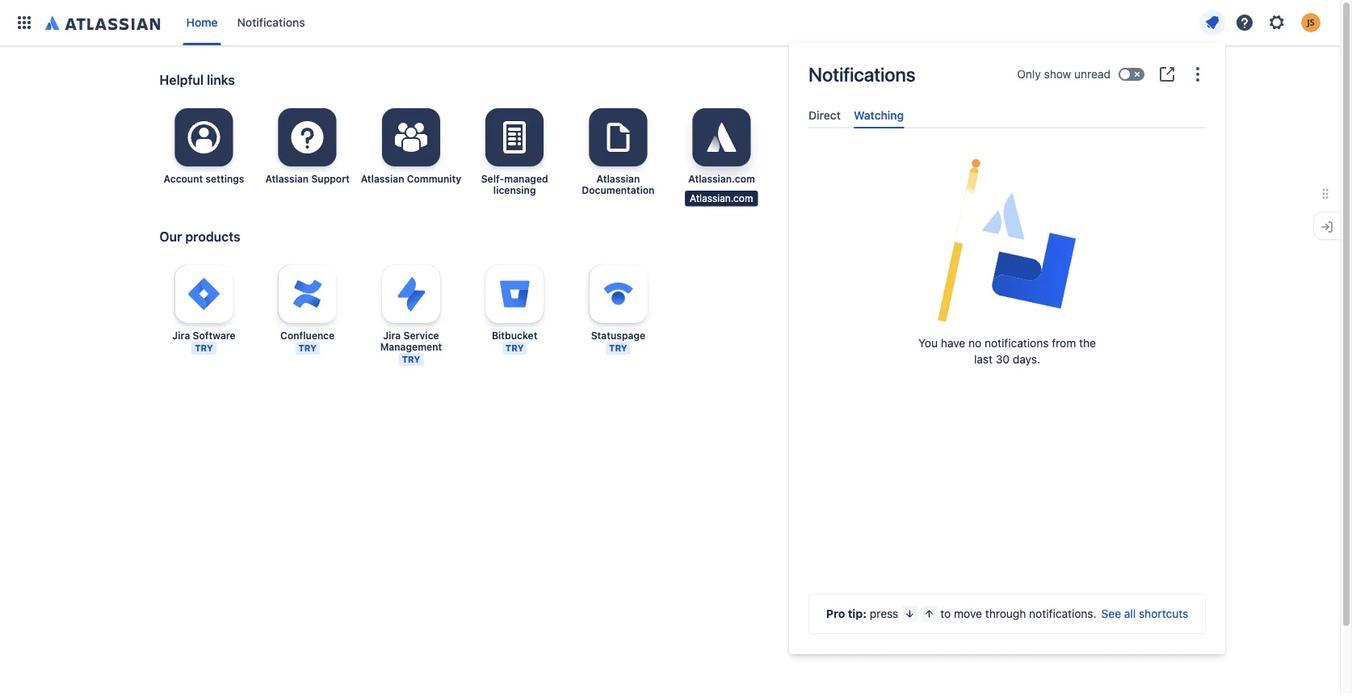 Task type: locate. For each thing, give the bounding box(es) containing it.
try inside statuspage try
[[609, 343, 628, 354]]

see
[[1102, 607, 1122, 621]]

atlassian documentation
[[582, 173, 655, 196]]

1 atlassian from the left
[[265, 173, 309, 184]]

last
[[975, 353, 993, 366]]

software
[[193, 330, 236, 341]]

jira left software
[[172, 330, 190, 341]]

see all shortcuts button
[[1102, 606, 1189, 622]]

0 vertical spatial atlassian.com
[[689, 173, 756, 184]]

jira inside jira service management try
[[383, 330, 401, 341]]

service
[[404, 330, 439, 341]]

2 jira from the left
[[383, 330, 401, 341]]

bitbucket
[[492, 330, 538, 341]]

atlassian image
[[45, 13, 160, 32], [45, 13, 160, 32]]

try down software
[[195, 343, 213, 354]]

account settings button
[[153, 108, 255, 184]]

notifications inside dialog
[[809, 63, 916, 86]]

home element
[[10, 0, 1199, 45]]

30
[[996, 353, 1010, 366]]

jira
[[172, 330, 190, 341], [383, 330, 401, 341]]

try for confluence
[[299, 343, 317, 354]]

try down bitbucket
[[506, 343, 524, 354]]

tab list
[[803, 102, 1213, 129]]

0 horizontal spatial atlassian
[[265, 173, 309, 184]]

3 atlassian from the left
[[597, 173, 640, 184]]

account settings link
[[153, 108, 255, 215]]

statuspage try
[[591, 330, 646, 354]]

0 vertical spatial notifications
[[237, 16, 305, 29]]

jira service management image
[[392, 275, 431, 314]]

days.
[[1013, 353, 1041, 366]]

1 vertical spatial notifications
[[809, 63, 916, 86]]

1 horizontal spatial atlassian
[[361, 173, 404, 184]]

banner
[[0, 0, 1341, 45]]

the
[[1080, 337, 1097, 350]]

unread
[[1075, 67, 1111, 81]]

self-
[[481, 173, 505, 184]]

no
[[969, 337, 982, 350]]

managed
[[505, 173, 549, 184]]

jira left the service
[[383, 330, 401, 341]]

try inside confluence try
[[299, 343, 317, 354]]

try
[[195, 343, 213, 354], [299, 343, 317, 354], [506, 343, 524, 354], [609, 343, 628, 354], [402, 354, 420, 365]]

atlassian.com button
[[671, 108, 773, 184]]

through
[[986, 607, 1027, 621]]

to move through notifications.
[[941, 607, 1097, 621]]

atlassian.com
[[689, 173, 756, 184], [690, 193, 754, 204]]

1 horizontal spatial jira
[[383, 330, 401, 341]]

0 horizontal spatial notifications
[[237, 16, 305, 29]]

licensing
[[494, 184, 536, 196]]

appswitcher icon image
[[15, 13, 34, 32]]

0 horizontal spatial jira
[[172, 330, 190, 341]]

try down statuspage
[[609, 343, 628, 354]]

bitbucket image
[[496, 275, 534, 314]]

1 jira from the left
[[172, 330, 190, 341]]

atlassian
[[265, 173, 309, 184], [361, 173, 404, 184], [597, 173, 640, 184]]

try down management
[[402, 354, 420, 365]]

community
[[407, 173, 462, 184]]

notifications.
[[1030, 607, 1097, 621]]

account
[[164, 173, 203, 184]]

jira software image
[[185, 275, 223, 314], [185, 275, 223, 314]]

bitbucket image
[[496, 275, 534, 314]]

shortcuts
[[1140, 607, 1189, 621]]

try inside jira software try
[[195, 343, 213, 354]]

try for bitbucket
[[506, 343, 524, 354]]

2 atlassian from the left
[[361, 173, 404, 184]]

atlassian documentation link
[[568, 108, 670, 215]]

move
[[955, 607, 983, 621]]

notifications inside button
[[237, 16, 305, 29]]

atlassian inside atlassian documentation
[[597, 173, 640, 184]]

notifications up watching
[[809, 63, 916, 86]]

try down the confluence
[[299, 343, 317, 354]]

settings
[[206, 173, 244, 184]]

atlassian support link
[[257, 108, 359, 215]]

atlassian.com link
[[671, 108, 773, 215]]

products
[[185, 229, 241, 244]]

banner containing home
[[0, 0, 1341, 45]]

self-managed licensing
[[481, 173, 549, 196]]

tab list containing direct
[[803, 102, 1213, 129]]

notifications right home
[[237, 16, 305, 29]]

jira inside jira software try
[[172, 330, 190, 341]]

links
[[207, 72, 235, 88]]

pro tip: press
[[827, 607, 899, 621]]

1 horizontal spatial notifications
[[809, 63, 916, 86]]

2 horizontal spatial atlassian
[[597, 173, 640, 184]]

you have no notifications from the last 30 days.
[[919, 337, 1097, 366]]

only show unread
[[1018, 67, 1111, 81]]

try inside bitbucket try
[[506, 343, 524, 354]]

arrow down image
[[904, 608, 917, 621]]

notifications
[[237, 16, 305, 29], [809, 63, 916, 86]]

management
[[380, 341, 442, 352]]

statuspage image
[[599, 275, 638, 314]]



Task type: vqa. For each thing, say whether or not it's contained in the screenshot.
leftmost on
no



Task type: describe. For each thing, give the bounding box(es) containing it.
notifications image
[[1203, 13, 1223, 32]]

arrow up image
[[923, 608, 936, 621]]

support
[[311, 173, 350, 184]]

statuspage image
[[599, 275, 638, 314]]

statuspage
[[591, 330, 646, 341]]

atlassian community
[[361, 173, 462, 184]]

helpful links
[[160, 72, 235, 88]]

direct
[[809, 108, 841, 122]]

settings icon image
[[1268, 13, 1288, 32]]

try inside jira service management try
[[402, 354, 420, 365]]

bitbucket try
[[492, 330, 538, 354]]

notifications dialog
[[790, 42, 1226, 655]]

tab list inside 'notifications' dialog
[[803, 102, 1213, 129]]

atlassian.com inside button
[[689, 173, 756, 184]]

atlassian documentation button
[[568, 108, 670, 196]]

self-managed licensing link
[[464, 108, 566, 215]]

confluence image
[[288, 275, 327, 314]]

tip:
[[848, 607, 867, 621]]

home button
[[180, 10, 224, 36]]

atlassian community button
[[360, 108, 462, 184]]

open notifications in a new tab image
[[1158, 65, 1178, 84]]

show
[[1045, 67, 1072, 81]]

to
[[941, 607, 952, 621]]

documentation
[[582, 184, 655, 196]]

confluence
[[281, 330, 335, 341]]

our
[[160, 229, 182, 244]]

see all shortcuts
[[1102, 607, 1189, 621]]

more image
[[1189, 65, 1208, 84]]

atlassian for atlassian support
[[265, 173, 309, 184]]

jira service management try
[[380, 330, 442, 365]]

press
[[870, 607, 899, 621]]

atlassian support
[[265, 173, 350, 184]]

watching
[[854, 108, 905, 122]]

account settings
[[164, 173, 244, 184]]

1 vertical spatial atlassian.com
[[690, 193, 754, 204]]

jira for jira service management
[[383, 330, 401, 341]]

self-managed licensing button
[[464, 108, 566, 196]]

atlassian support button
[[257, 108, 359, 184]]

atlassian community link
[[360, 108, 462, 215]]

from
[[1052, 337, 1077, 350]]

helpful
[[160, 72, 204, 88]]

confluence image
[[288, 275, 327, 314]]

you
[[919, 337, 938, 350]]

jira software try
[[172, 330, 236, 354]]

notifications
[[985, 337, 1049, 350]]

atlassian for atlassian community
[[361, 173, 404, 184]]

try for statuspage
[[609, 343, 628, 354]]

all
[[1125, 607, 1137, 621]]

confluence try
[[281, 330, 335, 354]]

have
[[941, 337, 966, 350]]

atlassian for atlassian documentation
[[597, 173, 640, 184]]

pro
[[827, 607, 846, 621]]

jira service management image
[[392, 275, 431, 314]]

home
[[186, 16, 218, 29]]

help icon image
[[1236, 13, 1255, 32]]

only
[[1018, 67, 1042, 81]]

notifications button
[[231, 10, 312, 36]]

our products
[[160, 229, 241, 244]]

jira for jira software
[[172, 330, 190, 341]]



